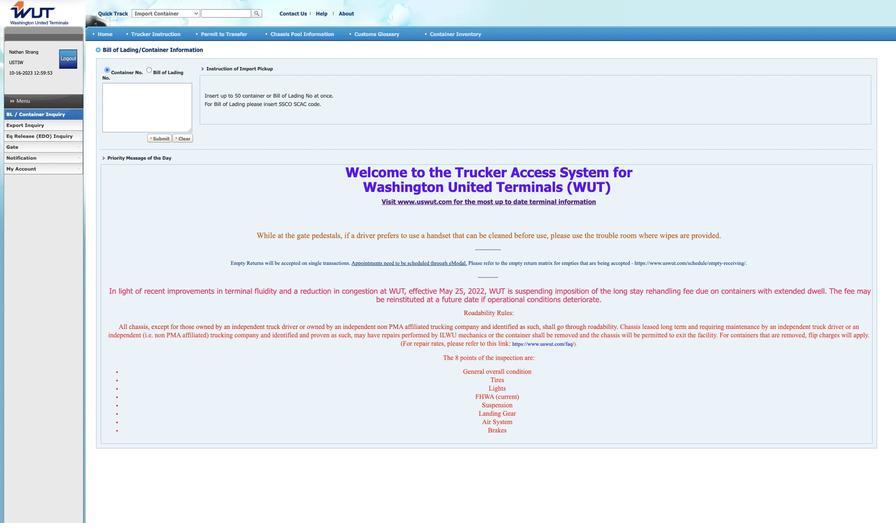 Task type: locate. For each thing, give the bounding box(es) containing it.
inquiry up export inquiry link
[[46, 112, 65, 117]]

0 vertical spatial inquiry
[[46, 112, 65, 117]]

export
[[6, 123, 23, 128]]

None text field
[[201, 9, 251, 18]]

us
[[301, 10, 307, 16]]

gate
[[6, 144, 18, 150]]

instruction
[[152, 31, 181, 37]]

inquiry inside eq release (edo) inquiry link
[[54, 133, 73, 139]]

1 horizontal spatial container
[[430, 31, 455, 37]]

strang
[[25, 49, 38, 55]]

inventory
[[456, 31, 481, 37]]

ustiw
[[9, 60, 23, 65]]

notification
[[6, 155, 37, 161]]

gate link
[[4, 142, 83, 153]]

2023
[[23, 70, 33, 76]]

release
[[14, 133, 34, 139]]

0 horizontal spatial container
[[19, 112, 44, 117]]

1 vertical spatial container
[[19, 112, 44, 117]]

inquiry
[[46, 112, 65, 117], [25, 123, 44, 128], [54, 133, 73, 139]]

2 vertical spatial inquiry
[[54, 133, 73, 139]]

container up "export inquiry"
[[19, 112, 44, 117]]

/
[[14, 112, 18, 117]]

container
[[430, 31, 455, 37], [19, 112, 44, 117]]

inquiry for container
[[46, 112, 65, 117]]

bl / container inquiry link
[[4, 109, 83, 120]]

(edo)
[[36, 133, 52, 139]]

inquiry inside bl / container inquiry "link"
[[46, 112, 65, 117]]

glossary
[[378, 31, 399, 37]]

inquiry right (edo)
[[54, 133, 73, 139]]

10-16-2023 12:59:53
[[9, 70, 52, 76]]

to
[[219, 31, 225, 37]]

container left inventory
[[430, 31, 455, 37]]

customs
[[355, 31, 376, 37]]

bl
[[6, 112, 13, 117]]

notification link
[[4, 153, 83, 164]]

trucker instruction
[[131, 31, 181, 37]]

quick track
[[98, 10, 128, 16]]

contact
[[280, 10, 299, 16]]

inquiry down bl / container inquiry
[[25, 123, 44, 128]]

chassis pool information
[[271, 31, 334, 37]]

1 vertical spatial inquiry
[[25, 123, 44, 128]]

export inquiry link
[[4, 120, 83, 131]]

eq release (edo) inquiry
[[6, 133, 73, 139]]



Task type: vqa. For each thing, say whether or not it's contained in the screenshot.
2023
yes



Task type: describe. For each thing, give the bounding box(es) containing it.
about link
[[339, 10, 354, 16]]

inquiry inside export inquiry link
[[25, 123, 44, 128]]

permit
[[201, 31, 218, 37]]

eq release (edo) inquiry link
[[4, 131, 83, 142]]

0 vertical spatial container
[[430, 31, 455, 37]]

track
[[114, 10, 128, 16]]

chassis
[[271, 31, 290, 37]]

container inside "link"
[[19, 112, 44, 117]]

transfer
[[226, 31, 247, 37]]

eq
[[6, 133, 13, 139]]

container inventory
[[430, 31, 481, 37]]

my account
[[6, 166, 36, 172]]

contact us
[[280, 10, 307, 16]]

nathan
[[9, 49, 24, 55]]

inquiry for (edo)
[[54, 133, 73, 139]]

trucker
[[131, 31, 151, 37]]

help
[[316, 10, 328, 16]]

customs glossary
[[355, 31, 399, 37]]

login image
[[59, 50, 77, 69]]

quick
[[98, 10, 112, 16]]

about
[[339, 10, 354, 16]]

12:59:53
[[34, 70, 52, 76]]

bl / container inquiry
[[6, 112, 65, 117]]

help link
[[316, 10, 328, 16]]

account
[[15, 166, 36, 172]]

permit to transfer
[[201, 31, 247, 37]]

nathan strang
[[9, 49, 38, 55]]

my account link
[[4, 164, 83, 175]]

16-
[[16, 70, 23, 76]]

my
[[6, 166, 14, 172]]

pool
[[291, 31, 302, 37]]

home
[[98, 31, 113, 37]]

export inquiry
[[6, 123, 44, 128]]

information
[[304, 31, 334, 37]]

contact us link
[[280, 10, 307, 16]]

10-
[[9, 70, 16, 76]]



